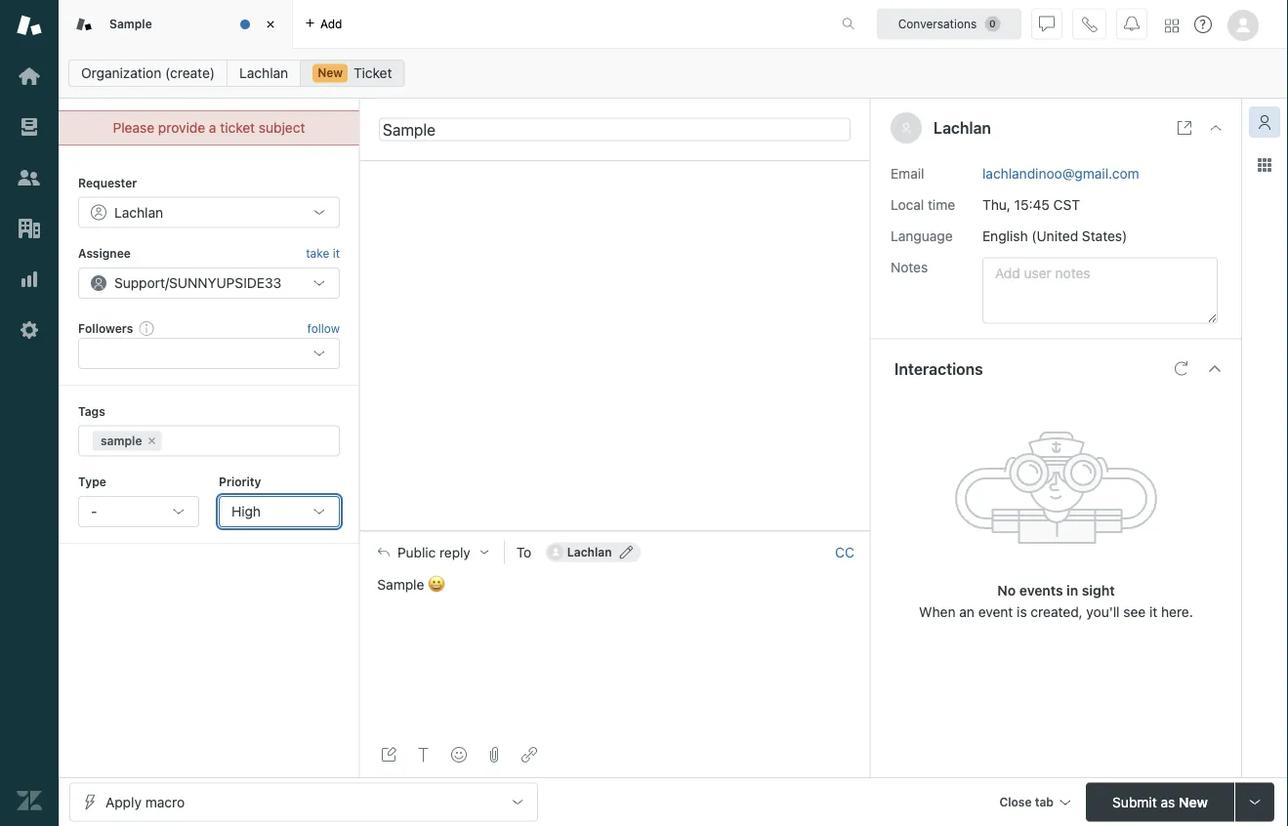 Task type: vqa. For each thing, say whether or not it's contained in the screenshot.
packed
no



Task type: describe. For each thing, give the bounding box(es) containing it.
language
[[891, 228, 953, 244]]

lachlandinoo@gmail.com
[[983, 165, 1140, 181]]

as
[[1161, 794, 1176, 811]]

in
[[1067, 582, 1079, 599]]

Public reply composer text field
[[369, 573, 862, 614]]

see
[[1124, 604, 1146, 620]]

sample 😀️
[[378, 577, 442, 593]]

secondary element
[[59, 54, 1289, 93]]

requester
[[78, 176, 137, 190]]

email
[[891, 165, 925, 181]]

high
[[232, 504, 261, 520]]

apply
[[106, 794, 142, 811]]

sunnyupside33
[[169, 275, 282, 291]]

add attachment image
[[487, 748, 502, 763]]

customer context image
[[1258, 114, 1273, 130]]

followers
[[78, 321, 133, 335]]

tags
[[78, 405, 105, 418]]

public reply button
[[361, 532, 504, 573]]

Subject field
[[379, 118, 851, 141]]

a
[[209, 120, 216, 136]]

/
[[165, 275, 169, 291]]

english
[[983, 228, 1029, 244]]

english (united states)
[[983, 228, 1128, 244]]

it inside the no events in sight when an event is created, you'll see it here.
[[1150, 604, 1158, 620]]

requester element
[[78, 197, 340, 228]]

no events in sight when an event is created, you'll see it here.
[[920, 582, 1194, 620]]

is
[[1017, 604, 1028, 620]]

subject
[[259, 120, 305, 136]]

events
[[1020, 582, 1064, 599]]

notes
[[891, 259, 929, 275]]

thu, 15:45 cst
[[983, 196, 1081, 213]]

tabs tab list
[[59, 0, 822, 49]]

no
[[998, 582, 1016, 599]]

cc
[[836, 544, 855, 561]]

zendesk support image
[[17, 13, 42, 38]]

organizations image
[[17, 216, 42, 241]]

sample for sample
[[109, 17, 152, 31]]

follow button
[[307, 320, 340, 337]]

user image
[[903, 123, 911, 134]]

close
[[1000, 796, 1032, 810]]

take
[[306, 247, 330, 260]]

conversations
[[899, 17, 977, 31]]

macro
[[145, 794, 185, 811]]

Add user notes text field
[[983, 258, 1219, 324]]

ticket
[[354, 65, 392, 81]]

reporting image
[[17, 267, 42, 292]]

assignee
[[78, 247, 131, 260]]

admin image
[[17, 318, 42, 343]]

get started image
[[17, 64, 42, 89]]

minimize composer image
[[607, 523, 623, 539]]

tab
[[1036, 796, 1054, 810]]

add
[[321, 17, 342, 31]]

please
[[113, 120, 155, 136]]

lachlan link
[[227, 60, 301, 87]]

organization
[[81, 65, 161, 81]]

organization (create) button
[[68, 60, 228, 87]]

apply macro
[[106, 794, 185, 811]]

sample
[[101, 434, 142, 448]]

when
[[920, 604, 956, 620]]

remove image
[[146, 435, 158, 447]]



Task type: locate. For each thing, give the bounding box(es) containing it.
insert emojis image
[[451, 748, 467, 763]]

sample left 😀️
[[378, 577, 424, 593]]

local time
[[891, 196, 956, 213]]

views image
[[17, 114, 42, 140]]

created,
[[1031, 604, 1083, 620]]

lachlan inside lachlan link
[[239, 65, 288, 81]]

an
[[960, 604, 975, 620]]

it
[[333, 247, 340, 260], [1150, 604, 1158, 620]]

close image up lachlan link
[[261, 15, 280, 34]]

you'll
[[1087, 604, 1120, 620]]

lachlan
[[239, 65, 288, 81], [934, 119, 992, 137], [114, 204, 163, 220], [568, 546, 612, 560]]

submit as new
[[1113, 794, 1209, 811]]

reply
[[440, 544, 471, 561]]

1 horizontal spatial new
[[1179, 794, 1209, 811]]

zendesk image
[[17, 789, 42, 814]]

info on adding followers image
[[139, 321, 155, 336]]

😀️
[[428, 577, 442, 593]]

- button
[[78, 496, 199, 528]]

lachlan right user image
[[934, 119, 992, 137]]

view more details image
[[1177, 120, 1193, 136]]

new left ticket
[[318, 66, 343, 80]]

high button
[[219, 496, 340, 528]]

0 vertical spatial close image
[[261, 15, 280, 34]]

0 horizontal spatial close image
[[261, 15, 280, 34]]

1 vertical spatial close image
[[1209, 120, 1224, 136]]

support / sunnyupside33
[[114, 275, 282, 291]]

lachlandinoo@gmail.com image
[[548, 545, 564, 561]]

support
[[114, 275, 165, 291]]

time
[[928, 196, 956, 213]]

15:45
[[1015, 196, 1050, 213]]

1 vertical spatial sample
[[378, 577, 424, 593]]

cst
[[1054, 196, 1081, 213]]

event
[[979, 604, 1014, 620]]

priority
[[219, 475, 261, 489]]

new inside secondary element
[[318, 66, 343, 80]]

0 horizontal spatial new
[[318, 66, 343, 80]]

get help image
[[1195, 16, 1213, 33]]

submit
[[1113, 794, 1158, 811]]

new right as
[[1179, 794, 1209, 811]]

it right the see
[[1150, 604, 1158, 620]]

close image inside the sample tab
[[261, 15, 280, 34]]

0 vertical spatial it
[[333, 247, 340, 260]]

it inside button
[[333, 247, 340, 260]]

close tab
[[1000, 796, 1054, 810]]

close image right view more details image
[[1209, 120, 1224, 136]]

lachlan down the minimize composer image
[[568, 546, 612, 560]]

add link (cmd k) image
[[522, 748, 537, 763]]

notifications image
[[1125, 16, 1140, 32]]

provide
[[158, 120, 205, 136]]

to
[[517, 544, 532, 561]]

zendesk products image
[[1166, 19, 1179, 33]]

1 vertical spatial it
[[1150, 604, 1158, 620]]

public reply
[[398, 544, 471, 561]]

public
[[398, 544, 436, 561]]

1 horizontal spatial it
[[1150, 604, 1158, 620]]

0 horizontal spatial sample
[[109, 17, 152, 31]]

1 vertical spatial new
[[1179, 794, 1209, 811]]

new
[[318, 66, 343, 80], [1179, 794, 1209, 811]]

sample inside tab
[[109, 17, 152, 31]]

sample
[[109, 17, 152, 31], [378, 577, 424, 593]]

edit user image
[[620, 546, 634, 560]]

type
[[78, 475, 106, 489]]

1 horizontal spatial sample
[[378, 577, 424, 593]]

take it button
[[306, 244, 340, 264]]

0 vertical spatial new
[[318, 66, 343, 80]]

(united
[[1032, 228, 1079, 244]]

sample for sample 😀️
[[378, 577, 424, 593]]

sample inside public reply composer text box
[[378, 577, 424, 593]]

local
[[891, 196, 925, 213]]

conversations button
[[878, 8, 1022, 40]]

organization (create)
[[81, 65, 215, 81]]

sample up organization
[[109, 17, 152, 31]]

follow
[[307, 321, 340, 335]]

it right take
[[333, 247, 340, 260]]

interactions
[[895, 360, 984, 378]]

thu,
[[983, 196, 1011, 213]]

(create)
[[165, 65, 215, 81]]

please provide a ticket subject
[[113, 120, 305, 136]]

apps image
[[1258, 157, 1273, 173]]

lachlan inside requester element
[[114, 204, 163, 220]]

button displays agent's chat status as invisible. image
[[1040, 16, 1055, 32]]

add button
[[293, 0, 354, 48]]

customers image
[[17, 165, 42, 191]]

ticket
[[220, 120, 255, 136]]

here.
[[1162, 604, 1194, 620]]

displays possible ticket submission types image
[[1248, 795, 1263, 811]]

take it
[[306, 247, 340, 260]]

states)
[[1083, 228, 1128, 244]]

draft mode image
[[381, 748, 397, 763]]

user image
[[901, 122, 913, 134]]

assignee element
[[78, 268, 340, 299]]

-
[[91, 504, 97, 520]]

lachlan down requester
[[114, 204, 163, 220]]

sample tab
[[59, 0, 293, 49]]

0 vertical spatial sample
[[109, 17, 152, 31]]

0 horizontal spatial it
[[333, 247, 340, 260]]

close image
[[261, 15, 280, 34], [1209, 120, 1224, 136]]

close tab button
[[991, 783, 1079, 825]]

main element
[[0, 0, 59, 827]]

1 horizontal spatial close image
[[1209, 120, 1224, 136]]

sight
[[1083, 582, 1116, 599]]

cc button
[[835, 544, 855, 561]]

format text image
[[416, 748, 432, 763]]

followers element
[[78, 338, 340, 370]]

lachlan up subject
[[239, 65, 288, 81]]



